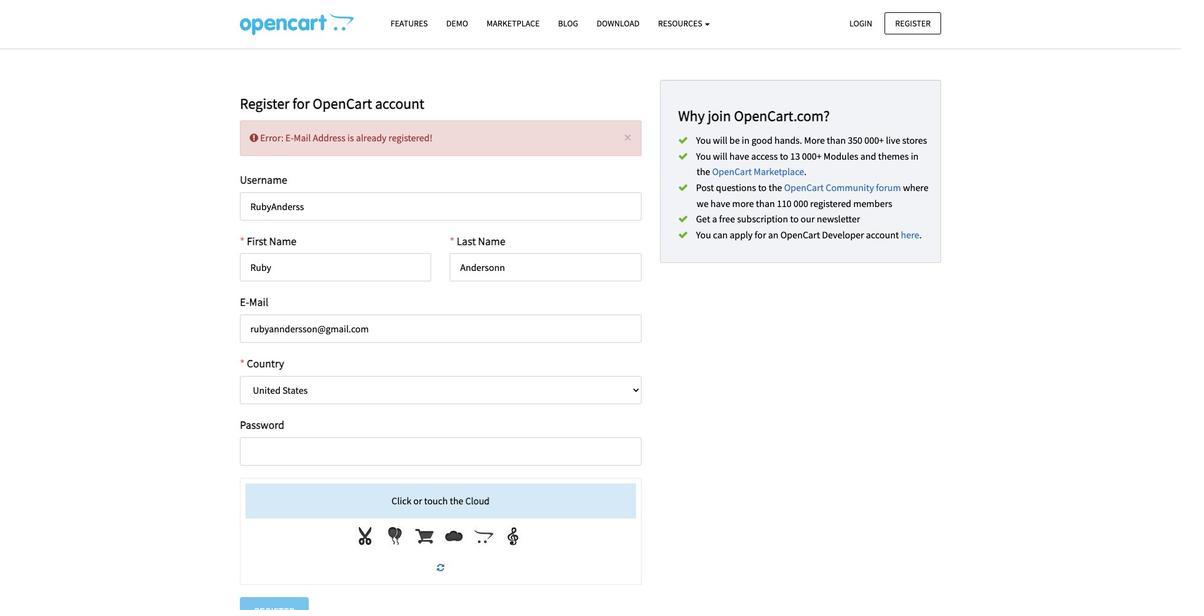 Task type: locate. For each thing, give the bounding box(es) containing it.
000+ inside you will have access to 13 000+ modules and themes in the
[[802, 150, 822, 162]]

the for click or touch the cloud
[[450, 495, 463, 507]]

1 vertical spatial for
[[755, 229, 766, 241]]

0 vertical spatial register
[[895, 18, 931, 29]]

0 horizontal spatial for
[[292, 94, 310, 113]]

marketplace
[[487, 18, 540, 29], [754, 166, 804, 178]]

1 horizontal spatial register
[[895, 18, 931, 29]]

last
[[457, 234, 476, 248]]

1 vertical spatial .
[[919, 229, 922, 241]]

1 vertical spatial 000+
[[802, 150, 822, 162]]

0 vertical spatial than
[[827, 134, 846, 147]]

opencart marketplace .
[[712, 166, 807, 178]]

.
[[804, 166, 807, 178], [919, 229, 922, 241]]

password
[[240, 418, 284, 433]]

login link
[[839, 12, 883, 34]]

0 vertical spatial you
[[696, 134, 711, 147]]

members
[[853, 197, 892, 210]]

address
[[313, 132, 346, 144]]

000
[[794, 197, 808, 210]]

the inside you will have access to 13 000+ modules and themes in the
[[697, 166, 710, 178]]

0 horizontal spatial marketplace
[[487, 18, 540, 29]]

have down be
[[730, 150, 749, 162]]

in down stores
[[911, 150, 919, 162]]

1 you from the top
[[696, 134, 711, 147]]

e-
[[286, 132, 294, 144], [240, 296, 249, 310]]

0 vertical spatial .
[[804, 166, 807, 178]]

be
[[730, 134, 740, 147]]

will left be
[[713, 134, 728, 147]]

0 horizontal spatial than
[[756, 197, 775, 210]]

1 vertical spatial the
[[769, 182, 782, 194]]

Password password field
[[240, 438, 641, 466]]

in right be
[[742, 134, 750, 147]]

to for subscription
[[790, 213, 799, 225]]

2 you from the top
[[696, 150, 711, 162]]

0 vertical spatial account
[[375, 94, 424, 113]]

have up a
[[711, 197, 730, 210]]

0 horizontal spatial to
[[758, 182, 767, 194]]

. up the post questions to the opencart community forum
[[804, 166, 807, 178]]

have for we
[[711, 197, 730, 210]]

0 vertical spatial for
[[292, 94, 310, 113]]

1 vertical spatial have
[[711, 197, 730, 210]]

you down why
[[696, 134, 711, 147]]

0 horizontal spatial the
[[450, 495, 463, 507]]

1 name from the left
[[269, 234, 297, 248]]

username
[[240, 173, 287, 187]]

to inside you will have access to 13 000+ modules and themes in the
[[780, 150, 788, 162]]

0 horizontal spatial register
[[240, 94, 290, 113]]

1 vertical spatial account
[[866, 229, 899, 241]]

mail
[[294, 132, 311, 144], [249, 296, 268, 310]]

0 vertical spatial marketplace
[[487, 18, 540, 29]]

1 horizontal spatial e-
[[286, 132, 294, 144]]

1 horizontal spatial 000+
[[865, 134, 884, 147]]

than up subscription
[[756, 197, 775, 210]]

2 horizontal spatial to
[[790, 213, 799, 225]]

touch
[[424, 495, 448, 507]]

E-Mail text field
[[240, 315, 641, 343]]

subscription
[[737, 213, 788, 225]]

account up the registered!
[[375, 94, 424, 113]]

2 vertical spatial the
[[450, 495, 463, 507]]

1 horizontal spatial than
[[827, 134, 846, 147]]

e-mail
[[240, 296, 268, 310]]

000+
[[865, 134, 884, 147], [802, 150, 822, 162]]

110
[[777, 197, 792, 210]]

questions
[[716, 182, 756, 194]]

have
[[730, 150, 749, 162], [711, 197, 730, 210]]

1 horizontal spatial for
[[755, 229, 766, 241]]

1 horizontal spatial mail
[[294, 132, 311, 144]]

opencart inside get a free subscription to our newsletter you can apply for an opencart developer account here .
[[780, 229, 820, 241]]

name right first
[[269, 234, 297, 248]]

community
[[826, 182, 874, 194]]

0 horizontal spatial in
[[742, 134, 750, 147]]

the up 110
[[769, 182, 782, 194]]

you for you will be in good hands. more than 350 000+ live stores
[[696, 134, 711, 147]]

demo link
[[437, 13, 477, 35]]

register
[[895, 18, 931, 29], [240, 94, 290, 113]]

0 horizontal spatial mail
[[249, 296, 268, 310]]

opencart down our at the right
[[780, 229, 820, 241]]

register for opencart account
[[240, 94, 424, 113]]

will inside you will have access to 13 000+ modules and themes in the
[[713, 150, 728, 162]]

0 horizontal spatial account
[[375, 94, 424, 113]]

you will have access to 13 000+ modules and themes in the
[[696, 150, 919, 178]]

have inside where we have more than 110 000 registered members
[[711, 197, 730, 210]]

0 horizontal spatial .
[[804, 166, 807, 178]]

our
[[801, 213, 815, 225]]

marketplace inside marketplace link
[[487, 18, 540, 29]]

account left here link
[[866, 229, 899, 241]]

0 vertical spatial have
[[730, 150, 749, 162]]

registered
[[810, 197, 851, 210]]

download
[[597, 18, 640, 29]]

2 name from the left
[[478, 234, 505, 248]]

the
[[697, 166, 710, 178], [769, 182, 782, 194], [450, 495, 463, 507]]

register up "error:"
[[240, 94, 290, 113]]

than
[[827, 134, 846, 147], [756, 197, 775, 210]]

1 vertical spatial mail
[[249, 296, 268, 310]]

opencart
[[313, 94, 372, 113], [712, 166, 752, 178], [784, 182, 824, 194], [780, 229, 820, 241]]

for left an
[[755, 229, 766, 241]]

1 horizontal spatial name
[[478, 234, 505, 248]]

already
[[356, 132, 387, 144]]

2 will from the top
[[713, 150, 728, 162]]

2 vertical spatial you
[[696, 229, 711, 241]]

to inside get a free subscription to our newsletter you can apply for an opencart developer account here .
[[790, 213, 799, 225]]

click
[[392, 495, 411, 507]]

exclamation circle image
[[250, 133, 258, 143]]

0 horizontal spatial 000+
[[802, 150, 822, 162]]

0 vertical spatial 000+
[[865, 134, 884, 147]]

1 vertical spatial e-
[[240, 296, 249, 310]]

the up post
[[697, 166, 710, 178]]

1 will from the top
[[713, 134, 728, 147]]

you inside you will have access to 13 000+ modules and themes in the
[[696, 150, 711, 162]]

to
[[780, 150, 788, 162], [758, 182, 767, 194], [790, 213, 799, 225]]

1 vertical spatial will
[[713, 150, 728, 162]]

name for first name
[[269, 234, 297, 248]]

features link
[[381, 13, 437, 35]]

will
[[713, 134, 728, 147], [713, 150, 728, 162]]

000+ down you will be in good hands. more than 350 000+ live stores
[[802, 150, 822, 162]]

country
[[247, 357, 284, 371]]

2 horizontal spatial the
[[769, 182, 782, 194]]

opencart - account register image
[[240, 13, 354, 35]]

1 horizontal spatial in
[[911, 150, 919, 162]]

in inside you will have access to 13 000+ modules and themes in the
[[911, 150, 919, 162]]

last name
[[457, 234, 505, 248]]

0 vertical spatial the
[[697, 166, 710, 178]]

1 vertical spatial than
[[756, 197, 775, 210]]

1 horizontal spatial the
[[697, 166, 710, 178]]

name right last
[[478, 234, 505, 248]]

3 you from the top
[[696, 229, 711, 241]]

than up modules
[[827, 134, 846, 147]]

0 vertical spatial mail
[[294, 132, 311, 144]]

you up post
[[696, 150, 711, 162]]

0 vertical spatial to
[[780, 150, 788, 162]]

to left our at the right
[[790, 213, 799, 225]]

join
[[708, 106, 731, 125]]

for up error: e-mail address is already registered!
[[292, 94, 310, 113]]

first
[[247, 234, 267, 248]]

1 horizontal spatial account
[[866, 229, 899, 241]]

in
[[742, 134, 750, 147], [911, 150, 919, 162]]

1 horizontal spatial marketplace
[[754, 166, 804, 178]]

1 horizontal spatial to
[[780, 150, 788, 162]]

1 horizontal spatial .
[[919, 229, 922, 241]]

resources
[[658, 18, 704, 29]]

1 vertical spatial register
[[240, 94, 290, 113]]

to for access
[[780, 150, 788, 162]]

000+ up and
[[865, 134, 884, 147]]

developer
[[822, 229, 864, 241]]

account
[[375, 94, 424, 113], [866, 229, 899, 241]]

you will be in good hands. more than 350 000+ live stores
[[696, 134, 927, 147]]

marketplace left blog
[[487, 18, 540, 29]]

the right touch
[[450, 495, 463, 507]]

1 vertical spatial marketplace
[[754, 166, 804, 178]]

click or touch the cloud
[[392, 495, 490, 507]]

refresh image
[[437, 564, 444, 573]]

mail left 'address'
[[294, 132, 311, 144]]

1 vertical spatial you
[[696, 150, 711, 162]]

mail down first
[[249, 296, 268, 310]]

register for register for opencart account
[[240, 94, 290, 113]]

name
[[269, 234, 297, 248], [478, 234, 505, 248]]

you
[[696, 134, 711, 147], [696, 150, 711, 162], [696, 229, 711, 241]]

apply
[[730, 229, 753, 241]]

marketplace link
[[477, 13, 549, 35]]

350
[[848, 134, 863, 147]]

will for have
[[713, 150, 728, 162]]

marketplace down access
[[754, 166, 804, 178]]

where we have more than 110 000 registered members
[[697, 182, 929, 210]]

access
[[751, 150, 778, 162]]

will up post
[[713, 150, 728, 162]]

blog link
[[549, 13, 587, 35]]

forum
[[876, 182, 901, 194]]

you down get
[[696, 229, 711, 241]]

1 vertical spatial in
[[911, 150, 919, 162]]

register for register
[[895, 18, 931, 29]]

0 horizontal spatial name
[[269, 234, 297, 248]]

opencart up error: e-mail address is already registered!
[[313, 94, 372, 113]]

2 vertical spatial to
[[790, 213, 799, 225]]

to down "opencart marketplace ."
[[758, 182, 767, 194]]

× button
[[624, 128, 631, 147]]

have inside you will have access to 13 000+ modules and themes in the
[[730, 150, 749, 162]]

more
[[804, 134, 825, 147]]

cloud
[[465, 495, 490, 507]]

here link
[[901, 229, 919, 241]]

register right login
[[895, 18, 931, 29]]

here
[[901, 229, 919, 241]]

0 vertical spatial will
[[713, 134, 728, 147]]

to left 13
[[780, 150, 788, 162]]

for
[[292, 94, 310, 113], [755, 229, 766, 241]]

resources link
[[649, 13, 719, 35]]

. down where
[[919, 229, 922, 241]]

hands.
[[774, 134, 802, 147]]



Task type: describe. For each thing, give the bounding box(es) containing it.
13
[[790, 150, 800, 162]]

post
[[696, 182, 714, 194]]

modules
[[824, 150, 858, 162]]

we
[[697, 197, 709, 210]]

and
[[860, 150, 876, 162]]

0 horizontal spatial e-
[[240, 296, 249, 310]]

name for last name
[[478, 234, 505, 248]]

an
[[768, 229, 779, 241]]

features
[[391, 18, 428, 29]]

Last Name text field
[[450, 254, 641, 282]]

you inside get a free subscription to our newsletter you can apply for an opencart developer account here .
[[696, 229, 711, 241]]

is
[[347, 132, 354, 144]]

download link
[[587, 13, 649, 35]]

opencart up questions
[[712, 166, 752, 178]]

why
[[678, 106, 705, 125]]

opencart marketplace link
[[712, 166, 804, 178]]

0 vertical spatial e-
[[286, 132, 294, 144]]

or
[[413, 495, 422, 507]]

you for you will have access to 13 000+ modules and themes in the
[[696, 150, 711, 162]]

registered!
[[389, 132, 433, 144]]

. inside get a free subscription to our newsletter you can apply for an opencart developer account here .
[[919, 229, 922, 241]]

0 vertical spatial in
[[742, 134, 750, 147]]

free
[[719, 213, 735, 225]]

blog
[[558, 18, 578, 29]]

account inside get a free subscription to our newsletter you can apply for an opencart developer account here .
[[866, 229, 899, 241]]

error: e-mail address is already registered!
[[258, 132, 433, 144]]

the for post questions to the opencart community forum
[[769, 182, 782, 194]]

can
[[713, 229, 728, 241]]

why join opencart.com?
[[678, 106, 830, 125]]

first name
[[247, 234, 297, 248]]

opencart community forum link
[[784, 182, 901, 194]]

get
[[696, 213, 710, 225]]

register link
[[885, 12, 941, 34]]

will for be
[[713, 134, 728, 147]]

themes
[[878, 150, 909, 162]]

have for will
[[730, 150, 749, 162]]

newsletter
[[817, 213, 860, 225]]

opencart.com?
[[734, 106, 830, 125]]

1 vertical spatial to
[[758, 182, 767, 194]]

where
[[903, 182, 929, 194]]

post questions to the opencart community forum
[[696, 182, 901, 194]]

stores
[[902, 134, 927, 147]]

get a free subscription to our newsletter you can apply for an opencart developer account here .
[[696, 213, 922, 241]]

a
[[712, 213, 717, 225]]

error:
[[260, 132, 284, 144]]

demo
[[446, 18, 468, 29]]

for inside get a free subscription to our newsletter you can apply for an opencart developer account here .
[[755, 229, 766, 241]]

than inside where we have more than 110 000 registered members
[[756, 197, 775, 210]]

good
[[752, 134, 773, 147]]

more
[[732, 197, 754, 210]]

live
[[886, 134, 900, 147]]

Username text field
[[240, 192, 641, 221]]

opencart up 000
[[784, 182, 824, 194]]

×
[[624, 128, 631, 147]]

login
[[850, 18, 872, 29]]

First Name text field
[[240, 254, 431, 282]]



Task type: vqa. For each thing, say whether or not it's contained in the screenshot.


